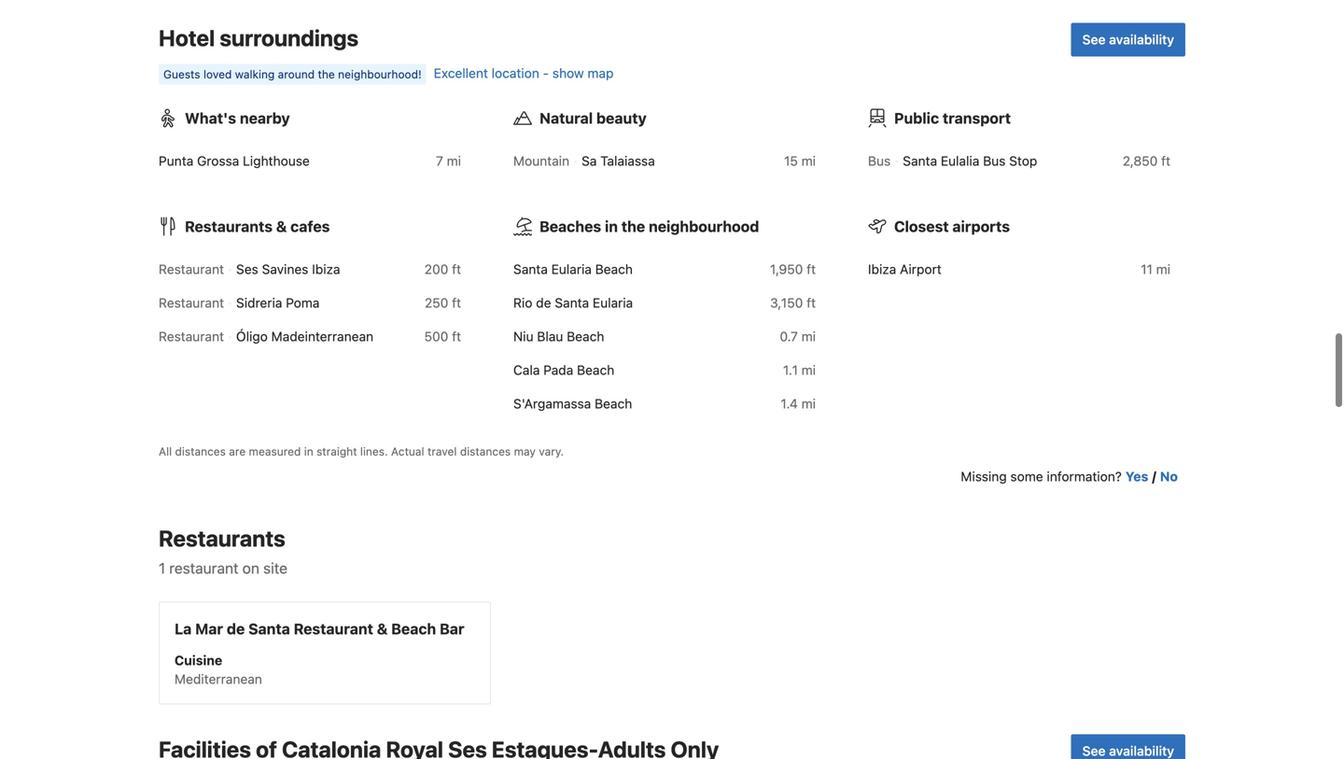 Task type: describe. For each thing, give the bounding box(es) containing it.
s'argamassa
[[514, 396, 591, 411]]

stop
[[1009, 153, 1038, 168]]

punta
[[159, 153, 194, 168]]

2 bus from the left
[[983, 153, 1006, 168]]

what's
[[185, 109, 236, 127]]

hotel
[[159, 25, 215, 51]]

rio
[[514, 295, 533, 310]]

grossa
[[197, 153, 239, 168]]

beach left bar
[[391, 620, 436, 637]]

cala pada beach
[[514, 362, 615, 377]]

1 see from the top
[[1083, 32, 1106, 47]]

punta grossa lighthouse
[[159, 153, 310, 168]]

2 distances from the left
[[460, 445, 511, 458]]

santa up "rio"
[[514, 261, 548, 277]]

natural beauty
[[540, 109, 647, 127]]

7
[[436, 153, 443, 168]]

ses
[[236, 261, 258, 277]]

what's nearby
[[185, 109, 290, 127]]

walking
[[235, 67, 275, 81]]

transport
[[943, 109, 1011, 127]]

beach down 'cala pada beach'
[[595, 396, 632, 411]]

madeinterranean
[[271, 328, 374, 344]]

some
[[1011, 469, 1044, 484]]

beach for cala pada beach
[[577, 362, 615, 377]]

nearby
[[240, 109, 290, 127]]

site
[[263, 559, 288, 577]]

óligo
[[236, 328, 268, 344]]

guests
[[163, 67, 200, 81]]

lighthouse
[[243, 153, 310, 168]]

guests loved walking around the neighbourhood!
[[163, 67, 422, 81]]

are
[[229, 445, 246, 458]]

information?
[[1047, 469, 1122, 484]]

excellent location - show map link
[[434, 65, 614, 81]]

0 vertical spatial eularia
[[551, 261, 592, 277]]

2,850 ft
[[1123, 153, 1171, 168]]

2 see from the top
[[1083, 743, 1106, 758]]

all distances are measured in straight lines. actual travel distances may vary.
[[159, 445, 564, 458]]

ft for 3,150 ft
[[807, 295, 816, 310]]

s'argamassa beach
[[514, 396, 632, 411]]

/
[[1152, 469, 1157, 484]]

santa eulalia bus stop
[[903, 153, 1038, 168]]

mediterranean
[[175, 671, 262, 687]]

1.4 mi
[[781, 396, 816, 411]]

around
[[278, 67, 315, 81]]

500 ft
[[424, 328, 461, 344]]

ses savines ibiza
[[236, 261, 340, 277]]

restaurant for óligo madeinterranean
[[159, 328, 224, 344]]

sidreria poma
[[236, 295, 320, 310]]

mi for 7 mi
[[447, 153, 461, 168]]

mi for 1.1 mi
[[802, 362, 816, 377]]

cala
[[514, 362, 540, 377]]

mi for 0.7 mi
[[802, 328, 816, 344]]

ibiza airport
[[868, 261, 942, 277]]

airport
[[900, 261, 942, 277]]

location
[[492, 65, 539, 81]]

sidreria
[[236, 295, 282, 310]]

rio de santa eularia
[[514, 295, 633, 310]]

straight
[[317, 445, 357, 458]]

yes button
[[1126, 467, 1149, 486]]

excellent
[[434, 65, 488, 81]]

restaurants for restaurants & cafes
[[185, 217, 273, 235]]

mi for 15 mi
[[802, 153, 816, 168]]

niu
[[514, 328, 534, 344]]

savines
[[262, 261, 309, 277]]

sa talaiassa
[[582, 153, 655, 168]]

mountain
[[514, 153, 570, 168]]

on
[[242, 559, 259, 577]]

lines.
[[360, 445, 388, 458]]

bar
[[440, 620, 465, 637]]

santa left eulalia
[[903, 153, 938, 168]]

public
[[894, 109, 939, 127]]

restaurant
[[169, 559, 239, 577]]

3,150
[[770, 295, 803, 310]]

niu blau beach
[[514, 328, 604, 344]]

restaurants for restaurants 1 restaurant on site
[[159, 525, 286, 551]]

public transport
[[894, 109, 1011, 127]]

1
[[159, 559, 165, 577]]

0 horizontal spatial in
[[304, 445, 313, 458]]

0 vertical spatial de
[[536, 295, 551, 310]]

missing some information? yes / no
[[961, 469, 1178, 484]]

1.4
[[781, 396, 798, 411]]

no button
[[1160, 467, 1178, 486]]

talaiassa
[[601, 153, 655, 168]]

cuisine
[[175, 652, 222, 668]]

ft for 500 ft
[[452, 328, 461, 344]]

restaurants 1 restaurant on site
[[159, 525, 288, 577]]

see availability for 2nd see availability button from the bottom of the page
[[1083, 32, 1175, 47]]

see availability for second see availability button from the top
[[1083, 743, 1175, 758]]

1.1 mi
[[783, 362, 816, 377]]

0 vertical spatial &
[[276, 217, 287, 235]]

0.7 mi
[[780, 328, 816, 344]]



Task type: vqa. For each thing, say whether or not it's contained in the screenshot.
the trip related to New Orleans to Chicago
no



Task type: locate. For each thing, give the bounding box(es) containing it.
restaurant for sidreria poma
[[159, 295, 224, 310]]

de right mar
[[227, 620, 245, 637]]

& left cafes
[[276, 217, 287, 235]]

neighbourhood
[[649, 217, 759, 235]]

distances left "may"
[[460, 445, 511, 458]]

ft for 2,850 ft
[[1162, 153, 1171, 168]]

pada
[[544, 362, 574, 377]]

beaches
[[540, 217, 601, 235]]

0 vertical spatial restaurants
[[185, 217, 273, 235]]

óligo madeinterranean
[[236, 328, 374, 344]]

map
[[588, 65, 614, 81]]

actual
[[391, 445, 424, 458]]

1 vertical spatial the
[[622, 217, 645, 235]]

ft for 250 ft
[[452, 295, 461, 310]]

1 vertical spatial de
[[227, 620, 245, 637]]

250 ft
[[425, 295, 461, 310]]

travel
[[428, 445, 457, 458]]

0 horizontal spatial eularia
[[551, 261, 592, 277]]

mi right 1.1 at the right
[[802, 362, 816, 377]]

-
[[543, 65, 549, 81]]

0 horizontal spatial &
[[276, 217, 287, 235]]

mi for 11 mi
[[1156, 261, 1171, 277]]

ft right the 2,850 at the top
[[1162, 153, 1171, 168]]

ft for 1,950 ft
[[807, 261, 816, 277]]

beach
[[595, 261, 633, 277], [567, 328, 604, 344], [577, 362, 615, 377], [595, 396, 632, 411], [391, 620, 436, 637]]

1 horizontal spatial &
[[377, 620, 388, 637]]

missing
[[961, 469, 1007, 484]]

closest
[[894, 217, 949, 235]]

1 vertical spatial availability
[[1109, 743, 1175, 758]]

2 ibiza from the left
[[868, 261, 897, 277]]

show
[[553, 65, 584, 81]]

0 vertical spatial the
[[318, 67, 335, 81]]

0 horizontal spatial bus
[[868, 153, 891, 168]]

15 mi
[[784, 153, 816, 168]]

restaurants & cafes
[[185, 217, 330, 235]]

distances right the 'all'
[[175, 445, 226, 458]]

2 see availability button from the top
[[1071, 734, 1186, 759]]

restaurants inside the restaurants 1 restaurant on site
[[159, 525, 286, 551]]

2 see availability from the top
[[1083, 743, 1175, 758]]

ibiza up poma at top left
[[312, 261, 340, 277]]

1 see availability button from the top
[[1071, 23, 1186, 56]]

1 vertical spatial see
[[1083, 743, 1106, 758]]

200
[[425, 261, 449, 277]]

1 see availability from the top
[[1083, 32, 1175, 47]]

1 vertical spatial eularia
[[593, 295, 633, 310]]

mi right 0.7
[[802, 328, 816, 344]]

eularia up rio de santa eularia
[[551, 261, 592, 277]]

de
[[536, 295, 551, 310], [227, 620, 245, 637]]

bus
[[868, 153, 891, 168], [983, 153, 1006, 168]]

1 horizontal spatial in
[[605, 217, 618, 235]]

1 horizontal spatial eularia
[[593, 295, 633, 310]]

ft
[[1162, 153, 1171, 168], [452, 261, 461, 277], [807, 261, 816, 277], [452, 295, 461, 310], [807, 295, 816, 310], [452, 328, 461, 344]]

yes
[[1126, 469, 1149, 484]]

ft for 200 ft
[[452, 261, 461, 277]]

ft right 250
[[452, 295, 461, 310]]

0 vertical spatial see availability button
[[1071, 23, 1186, 56]]

may
[[514, 445, 536, 458]]

0 vertical spatial see
[[1083, 32, 1106, 47]]

0 vertical spatial availability
[[1109, 32, 1175, 47]]

mi right 1.4
[[802, 396, 816, 411]]

santa down santa eularia beach
[[555, 295, 589, 310]]

0 vertical spatial in
[[605, 217, 618, 235]]

beach right blau
[[567, 328, 604, 344]]

1 vertical spatial restaurants
[[159, 525, 286, 551]]

blau
[[537, 328, 563, 344]]

restaurants
[[185, 217, 273, 235], [159, 525, 286, 551]]

2,850
[[1123, 153, 1158, 168]]

11 mi
[[1141, 261, 1171, 277]]

see availability button
[[1071, 23, 1186, 56], [1071, 734, 1186, 759]]

7 mi
[[436, 153, 461, 168]]

restaurants up "restaurant"
[[159, 525, 286, 551]]

restaurants up ses
[[185, 217, 273, 235]]

ft right 200
[[452, 261, 461, 277]]

1 horizontal spatial distances
[[460, 445, 511, 458]]

ft right the 3,150 in the top right of the page
[[807, 295, 816, 310]]

1 availability from the top
[[1109, 32, 1175, 47]]

1 vertical spatial &
[[377, 620, 388, 637]]

1 distances from the left
[[175, 445, 226, 458]]

mi right 15
[[802, 153, 816, 168]]

beaches in the neighbourhood
[[540, 217, 759, 235]]

santa right mar
[[248, 620, 290, 637]]

santa eularia beach
[[514, 261, 633, 277]]

the right around at the left top of page
[[318, 67, 335, 81]]

1 horizontal spatial ibiza
[[868, 261, 897, 277]]

all
[[159, 445, 172, 458]]

&
[[276, 217, 287, 235], [377, 620, 388, 637]]

0 horizontal spatial distances
[[175, 445, 226, 458]]

in right beaches
[[605, 217, 618, 235]]

mi right the 7
[[447, 153, 461, 168]]

0 horizontal spatial the
[[318, 67, 335, 81]]

beach right pada
[[577, 362, 615, 377]]

mar
[[195, 620, 223, 637]]

restaurant for ses savines ibiza
[[159, 261, 224, 277]]

1 horizontal spatial de
[[536, 295, 551, 310]]

restaurant
[[159, 261, 224, 277], [159, 295, 224, 310], [159, 328, 224, 344], [294, 620, 373, 637]]

& left bar
[[377, 620, 388, 637]]

beach for santa eularia beach
[[595, 261, 633, 277]]

1 vertical spatial see availability button
[[1071, 734, 1186, 759]]

in left straight
[[304, 445, 313, 458]]

ibiza left airport
[[868, 261, 897, 277]]

eulalia
[[941, 153, 980, 168]]

surroundings
[[220, 25, 359, 51]]

1 ibiza from the left
[[312, 261, 340, 277]]

beach up rio de santa eularia
[[595, 261, 633, 277]]

1,950
[[770, 261, 803, 277]]

200 ft
[[425, 261, 461, 277]]

1 horizontal spatial bus
[[983, 153, 1006, 168]]

eularia down santa eularia beach
[[593, 295, 633, 310]]

poma
[[286, 295, 320, 310]]

bus left stop
[[983, 153, 1006, 168]]

natural
[[540, 109, 593, 127]]

1 bus from the left
[[868, 153, 891, 168]]

beach for niu blau beach
[[567, 328, 604, 344]]

mi right 11
[[1156, 261, 1171, 277]]

2 availability from the top
[[1109, 743, 1175, 758]]

15
[[784, 153, 798, 168]]

loved
[[203, 67, 232, 81]]

1,950 ft
[[770, 261, 816, 277]]

ft right 1,950
[[807, 261, 816, 277]]

bus right 15 mi
[[868, 153, 891, 168]]

250
[[425, 295, 449, 310]]

neighbourhood!
[[338, 67, 422, 81]]

ft right 500
[[452, 328, 461, 344]]

1 vertical spatial see availability
[[1083, 743, 1175, 758]]

beauty
[[597, 109, 647, 127]]

cafes
[[291, 217, 330, 235]]

ibiza
[[312, 261, 340, 277], [868, 261, 897, 277]]

sa
[[582, 153, 597, 168]]

mi for 1.4 mi
[[802, 396, 816, 411]]

the right beaches
[[622, 217, 645, 235]]

measured
[[249, 445, 301, 458]]

1 vertical spatial in
[[304, 445, 313, 458]]

0 vertical spatial see availability
[[1083, 32, 1175, 47]]

0 horizontal spatial de
[[227, 620, 245, 637]]

11
[[1141, 261, 1153, 277]]

closest airports
[[894, 217, 1010, 235]]

no
[[1160, 469, 1178, 484]]

la
[[175, 620, 192, 637]]

0 horizontal spatial ibiza
[[312, 261, 340, 277]]

the
[[318, 67, 335, 81], [622, 217, 645, 235]]

0.7
[[780, 328, 798, 344]]

see
[[1083, 32, 1106, 47], [1083, 743, 1106, 758]]

de right "rio"
[[536, 295, 551, 310]]

1 horizontal spatial the
[[622, 217, 645, 235]]

santa
[[903, 153, 938, 168], [514, 261, 548, 277], [555, 295, 589, 310], [248, 620, 290, 637]]



